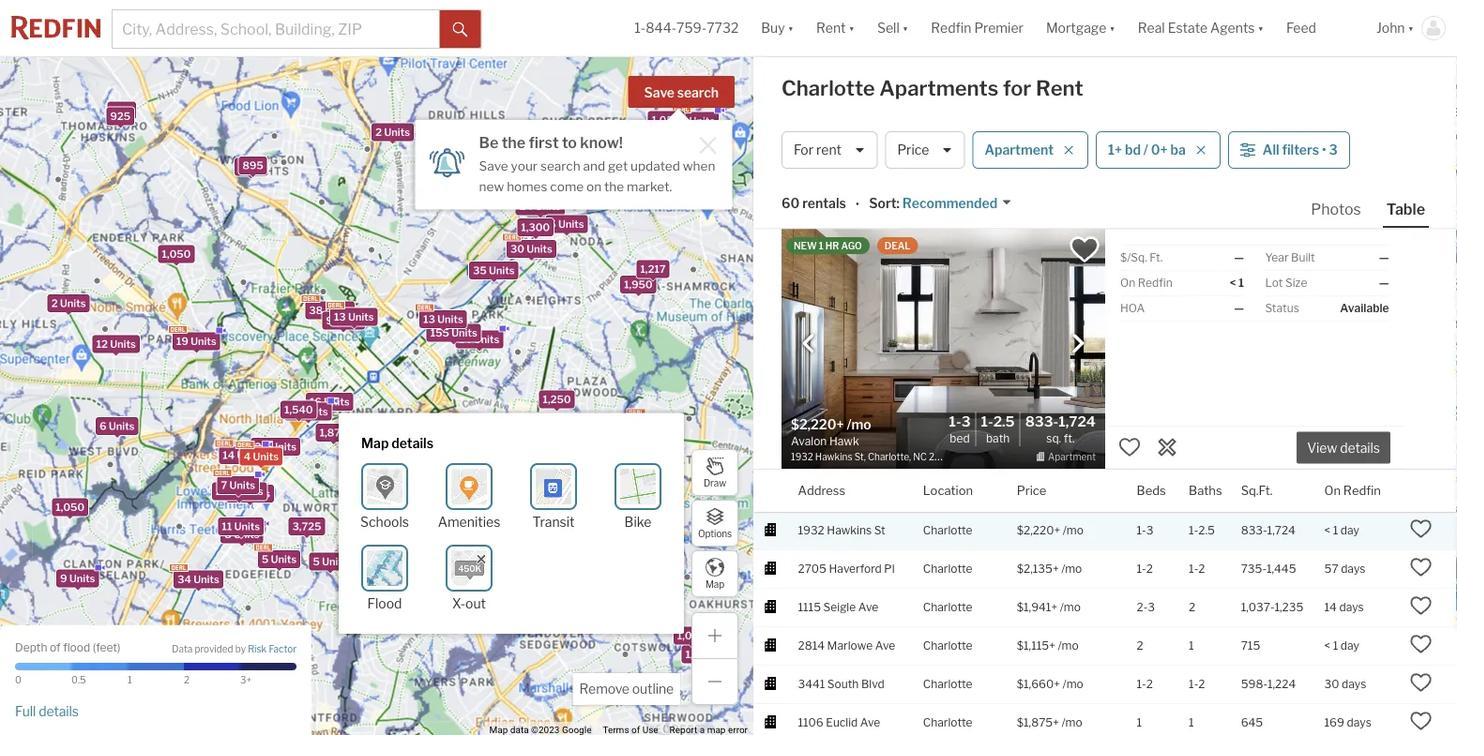 Task type: describe. For each thing, give the bounding box(es) containing it.
sell ▾ button
[[866, 0, 920, 56]]

• for filters
[[1322, 142, 1327, 158]]

submit search image
[[453, 22, 468, 37]]

ago
[[841, 240, 862, 251]]

previous button image
[[800, 335, 818, 353]]

be the first to know!
[[479, 133, 623, 152]]

715
[[1241, 640, 1261, 653]]

sell
[[877, 20, 900, 36]]

schools button
[[360, 463, 409, 530]]

search inside save search button
[[677, 85, 719, 101]]

3 inside map region
[[680, 115, 687, 127]]

charlotte for 1115 seigle ave
[[923, 601, 973, 615]]

1 down 14 days
[[1333, 640, 1338, 653]]

rent ▾ button
[[805, 0, 866, 56]]

1 vertical spatial 7 units
[[221, 479, 255, 492]]

know!
[[580, 133, 623, 152]]

1,235
[[1275, 601, 1304, 615]]

hr
[[826, 240, 839, 251]]

30 days
[[1325, 678, 1367, 692]]

598-
[[1241, 678, 1268, 692]]

charlotte for 1932 hawkins st
[[923, 524, 973, 538]]

day for 715
[[1341, 640, 1360, 653]]

2 vertical spatial 7 units
[[349, 506, 384, 518]]

amenities
[[438, 514, 500, 530]]

< 1 day for 833-1,724
[[1325, 524, 1360, 538]]

$2,135+ /mo
[[1017, 563, 1082, 576]]

view details button
[[1297, 432, 1391, 464]]

year built
[[1265, 251, 1315, 265]]

$2,135+
[[1017, 563, 1059, 576]]

1- down 2-
[[1137, 678, 1146, 692]]

30 for 30 days
[[1325, 678, 1340, 692]]

1 horizontal spatial 4
[[546, 495, 553, 507]]

1 up 57
[[1333, 524, 1338, 538]]

sort
[[869, 196, 897, 211]]

year
[[1265, 251, 1289, 265]]

6
[[100, 420, 107, 433]]

real estate agents ▾
[[1138, 20, 1264, 36]]

data
[[172, 644, 193, 655]]

of
[[50, 641, 61, 655]]

risk
[[248, 644, 267, 655]]

1 left lot
[[1239, 276, 1244, 290]]

57 days
[[1325, 563, 1366, 576]]

factor
[[269, 644, 297, 655]]

1 vertical spatial 9 units
[[60, 573, 95, 585]]

1+
[[1108, 142, 1122, 158]]

1- left 759-
[[635, 20, 646, 36]]

3441
[[798, 678, 825, 692]]

2.5 for 1-2.5 bath
[[993, 413, 1015, 430]]

— for built
[[1379, 251, 1389, 265]]

favorite this home image for 57 days
[[1410, 556, 1432, 579]]

dialog containing map details
[[339, 413, 684, 634]]

mortgage ▾ button
[[1035, 0, 1127, 56]]

remove outline button
[[573, 674, 680, 706]]

favorite this home image for < 1 day
[[1410, 518, 1432, 540]]

1- down 1-2.5
[[1189, 563, 1199, 576]]

buy ▾ button
[[750, 0, 805, 56]]

on inside on redfin 'button'
[[1325, 484, 1341, 498]]

30 for 30 units
[[510, 243, 524, 255]]

charlotte for 1106 euclid ave
[[923, 717, 973, 730]]

flood button
[[361, 545, 408, 612]]

location button
[[923, 470, 973, 512]]

1 vertical spatial 1,050
[[162, 248, 191, 260]]

(
[[93, 641, 96, 655]]

1 horizontal spatial 9 units
[[326, 315, 361, 327]]

995
[[111, 104, 132, 117]]

$1,115+ /mo
[[1017, 640, 1079, 653]]

0 vertical spatial 7 units
[[555, 149, 590, 161]]

0 vertical spatial 1,000
[[677, 630, 707, 642]]

charlotte for 2705 haverford pl
[[923, 563, 973, 576]]

38 units
[[309, 305, 351, 317]]

st
[[874, 524, 886, 538]]

price inside button
[[897, 142, 929, 158]]

favorite this home image for 14 days
[[1410, 595, 1432, 617]]

1 left 645
[[1189, 717, 1194, 730]]

favorite this home image for 30 days
[[1410, 672, 1432, 694]]

1- up 2-
[[1137, 563, 1146, 576]]

1-2.5
[[1189, 524, 1215, 538]]

days for 30 days
[[1342, 678, 1367, 692]]

come
[[550, 179, 584, 194]]

map details
[[361, 436, 434, 452]]

save your search and get updated when new homes come on the market.
[[479, 158, 715, 194]]

1 right $1,875+ /mo in the bottom of the page
[[1137, 717, 1142, 730]]

sell ▾
[[877, 20, 909, 36]]

20 units
[[255, 441, 296, 453]]

0 horizontal spatial 13
[[334, 311, 346, 323]]

$2,220+
[[1017, 524, 1060, 538]]

City, Address, School, Building, ZIP search field
[[113, 10, 440, 48]]

remove outline
[[579, 682, 674, 698]]

remove
[[579, 682, 630, 698]]

1106 euclid ave
[[798, 717, 880, 730]]

1- left 598-
[[1189, 678, 1199, 692]]

details for map details
[[392, 436, 434, 452]]

seigle
[[824, 601, 856, 615]]

1-2 down 1-2.5
[[1189, 563, 1205, 576]]

transit
[[533, 514, 575, 530]]

0 horizontal spatial on redfin
[[1120, 276, 1173, 290]]

11 units
[[222, 521, 260, 533]]

ba
[[1171, 142, 1186, 158]]

0 horizontal spatial 19 units
[[176, 335, 216, 348]]

redfin inside button
[[931, 20, 972, 36]]

all filters • 3
[[1263, 142, 1338, 158]]

/mo for $2,220+ /mo
[[1063, 524, 1084, 538]]

john ▾
[[1377, 20, 1414, 36]]

search inside save your search and get updated when new homes come on the market.
[[540, 158, 581, 174]]

for
[[1003, 76, 1032, 101]]

8 units
[[225, 529, 260, 541]]

273
[[216, 486, 235, 498]]

and
[[583, 158, 605, 174]]

20
[[255, 441, 268, 453]]

map for map details
[[361, 436, 389, 452]]

lot size
[[1265, 276, 1308, 290]]

1 vertical spatial price
[[1017, 484, 1047, 498]]

apartment button
[[973, 131, 1089, 169]]

2-3
[[1137, 601, 1155, 615]]

$2,220+ /mo
[[1017, 524, 1084, 538]]

for rent
[[794, 142, 842, 158]]

remove apartment image
[[1063, 145, 1074, 156]]

details for full details
[[39, 704, 79, 720]]

built
[[1291, 251, 1315, 265]]

1 vertical spatial 14
[[223, 450, 235, 462]]

favorite button image
[[1069, 234, 1101, 266]]

map for map
[[706, 579, 725, 590]]

38
[[309, 305, 323, 317]]

2 horizontal spatial 7
[[555, 149, 561, 161]]

$1,941+ /mo
[[1017, 601, 1081, 615]]

3+
[[240, 675, 251, 686]]

address button
[[798, 470, 846, 512]]

redfin premier
[[931, 20, 1024, 36]]

0 vertical spatial 16 units
[[310, 396, 350, 408]]

premier
[[974, 20, 1024, 36]]

1-844-759-7732 link
[[635, 20, 739, 36]]

:
[[897, 196, 900, 211]]

homes
[[507, 179, 548, 194]]

/mo for $2,135+ /mo
[[1061, 563, 1082, 576]]

rent ▾
[[816, 20, 855, 36]]

1 left hr
[[819, 240, 824, 251]]

1 vertical spatial 14 units
[[223, 450, 263, 462]]

▾ for buy ▾
[[788, 20, 794, 36]]

/
[[1144, 142, 1148, 158]]

1 right 0.5
[[128, 675, 132, 686]]

0 horizontal spatial price button
[[885, 131, 965, 169]]

12 units
[[96, 338, 136, 350]]

1 horizontal spatial 16
[[310, 396, 322, 408]]

days for 169 days
[[1347, 717, 1372, 730]]

▾ for john ▾
[[1408, 20, 1414, 36]]

1 vertical spatial 16 units
[[230, 488, 270, 500]]

57
[[1325, 563, 1339, 576]]

0 horizontal spatial 16
[[230, 488, 242, 500]]

< 1
[[1230, 276, 1244, 290]]

)
[[117, 641, 121, 655]]

day for 833-1,724
[[1341, 524, 1360, 538]]

0 horizontal spatial 7
[[221, 479, 227, 492]]

/mo for $1,115+ /mo
[[1058, 640, 1079, 653]]

0 vertical spatial <
[[1230, 276, 1236, 290]]

charlotte for 3441 south blvd
[[923, 678, 973, 692]]

$/sq. ft.
[[1120, 251, 1163, 265]]

1,950
[[624, 278, 653, 291]]

blvd
[[861, 678, 885, 692]]

buy ▾ button
[[761, 0, 794, 56]]

0 vertical spatial on
[[1120, 276, 1136, 290]]

mortgage
[[1046, 20, 1107, 36]]

0 horizontal spatial 19
[[176, 335, 188, 348]]

charlotte down rent ▾ button
[[782, 76, 875, 101]]

< for 715
[[1325, 640, 1331, 653]]

35
[[473, 265, 487, 277]]

ave for 1115 seigle ave
[[858, 601, 878, 615]]

2 925 from the top
[[110, 110, 131, 123]]

by
[[235, 644, 246, 655]]

depth of flood ( feet )
[[15, 641, 121, 655]]

2 vertical spatial 1,050
[[56, 501, 85, 514]]

0 horizontal spatial the
[[502, 133, 526, 152]]

next button image
[[1069, 335, 1088, 353]]

3 for 1-3
[[1146, 524, 1154, 538]]

$/sq.
[[1120, 251, 1147, 265]]

1 horizontal spatial 13 units
[[423, 313, 463, 326]]

0 vertical spatial 14
[[459, 334, 471, 346]]



Task type: locate. For each thing, give the bounding box(es) containing it.
1 left "715"
[[1189, 640, 1194, 653]]

2-
[[1137, 601, 1148, 615]]

0 horizontal spatial 1,724
[[1059, 413, 1096, 430]]

2 vertical spatial redfin
[[1344, 484, 1381, 498]]

155
[[430, 327, 449, 339]]

x-out
[[452, 596, 486, 612]]

3 for 1-3 bed
[[962, 413, 971, 430]]

0 horizontal spatial 9 units
[[60, 573, 95, 585]]

redfin inside 'button'
[[1344, 484, 1381, 498]]

4 units
[[244, 451, 279, 463], [546, 495, 581, 507]]

1 vertical spatial search
[[540, 158, 581, 174]]

search
[[677, 85, 719, 101], [540, 158, 581, 174]]

19 right 12 units
[[176, 335, 188, 348]]

1- up bath
[[981, 413, 993, 430]]

days down '57 days'
[[1340, 601, 1364, 615]]

16 up 11 units
[[230, 488, 242, 500]]

7 left schools
[[349, 506, 356, 518]]

1- inside 1-2.5 bath
[[981, 413, 993, 430]]

ave right 'marlowe'
[[875, 640, 895, 653]]

ft. right sq.
[[1064, 432, 1075, 445]]

map down options
[[706, 579, 725, 590]]

34
[[178, 574, 191, 586]]

days right 169 at the bottom right of the page
[[1347, 717, 1372, 730]]

map inside button
[[706, 579, 725, 590]]

0 horizontal spatial 13 units
[[334, 311, 374, 323]]

24
[[520, 201, 533, 213]]

< 1 day up '57 days'
[[1325, 524, 1360, 538]]

details for view details
[[1340, 440, 1380, 456]]

favorite this home image
[[1410, 518, 1432, 540], [1410, 556, 1432, 579], [1410, 672, 1432, 694]]

3441 south blvd
[[798, 678, 885, 692]]

1 horizontal spatial 14
[[459, 334, 471, 346]]

ave right the 'seigle'
[[858, 601, 878, 615]]

charlotte left '$1,941+'
[[923, 601, 973, 615]]

0 horizontal spatial save
[[479, 158, 508, 174]]

/mo for $1,660+ /mo
[[1063, 678, 1084, 692]]

• right filters
[[1322, 142, 1327, 158]]

9 up depth of flood ( feet )
[[60, 573, 67, 585]]

1 vertical spatial 16
[[230, 488, 242, 500]]

/mo right $1,660+
[[1063, 678, 1084, 692]]

— up the available
[[1379, 276, 1389, 290]]

$1,660+ /mo
[[1017, 678, 1084, 692]]

1 horizontal spatial 9
[[326, 315, 333, 327]]

data provided by risk factor
[[172, 644, 297, 655]]

1 horizontal spatial 16 units
[[310, 396, 350, 408]]

charlotte left $1,115+
[[923, 640, 973, 653]]

< down 14 days
[[1325, 640, 1331, 653]]

lot
[[1265, 276, 1283, 290]]

1 vertical spatial day
[[1341, 640, 1360, 653]]

location
[[923, 484, 973, 498]]

1 horizontal spatial 30
[[1325, 678, 1340, 692]]

4 left "20"
[[244, 451, 251, 463]]

draw
[[704, 478, 726, 489]]

1- inside 1-3 bed
[[949, 413, 962, 430]]

14 down 57
[[1325, 601, 1337, 615]]

all
[[1263, 142, 1280, 158]]

price button
[[885, 131, 965, 169], [1017, 470, 1047, 512]]

14
[[459, 334, 471, 346], [223, 450, 235, 462], [1325, 601, 1337, 615]]

5 units
[[549, 218, 584, 230], [635, 418, 670, 431], [262, 554, 297, 566], [313, 556, 348, 568]]

1 vertical spatial < 1 day
[[1325, 640, 1360, 653]]

1,724 up the 1,445
[[1267, 524, 1296, 538]]

details up the 26 units
[[392, 436, 434, 452]]

flood
[[63, 641, 90, 655]]

— for ft.
[[1234, 251, 1244, 265]]

16 units
[[310, 396, 350, 408], [230, 488, 270, 500]]

1 vertical spatial 7
[[221, 479, 227, 492]]

photos button
[[1307, 199, 1383, 226]]

2 horizontal spatial 1,050
[[652, 114, 681, 126]]

9 units
[[326, 315, 361, 327], [60, 573, 95, 585]]

< 1 day for 715
[[1325, 640, 1360, 653]]

status
[[1265, 302, 1300, 315]]

30 up 169 at the bottom right of the page
[[1325, 678, 1340, 692]]

google image
[[5, 711, 67, 736]]

first
[[529, 133, 559, 152]]

1 vertical spatial •
[[856, 197, 860, 213]]

1 vertical spatial 833-
[[1241, 524, 1267, 538]]

0 vertical spatial 14 units
[[459, 334, 499, 346]]

1 horizontal spatial the
[[604, 179, 624, 194]]

0 horizontal spatial search
[[540, 158, 581, 174]]

1 horizontal spatial 13
[[423, 313, 435, 326]]

• for rentals
[[856, 197, 860, 213]]

favorite button checkbox
[[1069, 234, 1101, 266]]

9 right 38
[[326, 315, 333, 327]]

day up 30 days
[[1341, 640, 1360, 653]]

30 units
[[510, 243, 553, 255]]

1 horizontal spatial map
[[706, 579, 725, 590]]

1,724 for 833-1,724
[[1267, 524, 1296, 538]]

9 units right 38
[[326, 315, 361, 327]]

save inside save your search and get updated when new homes come on the market.
[[479, 158, 508, 174]]

save up new at the top left of the page
[[479, 158, 508, 174]]

2 vertical spatial 7
[[349, 506, 356, 518]]

/mo for $1,875+ /mo
[[1062, 717, 1083, 730]]

< 1 day
[[1325, 524, 1360, 538], [1325, 640, 1360, 653]]

1 horizontal spatial 833-
[[1241, 524, 1267, 538]]

1 vertical spatial 9
[[60, 573, 67, 585]]

▾ for sell ▾
[[903, 20, 909, 36]]

1- down baths button in the bottom right of the page
[[1189, 524, 1199, 538]]

1-3
[[1137, 524, 1154, 538]]

/mo right $2,135+
[[1061, 563, 1082, 576]]

save down 844-
[[644, 85, 675, 101]]

16 up 1,875
[[310, 396, 322, 408]]

day up '57 days'
[[1341, 524, 1360, 538]]

1 vertical spatial favorite this home image
[[1410, 556, 1432, 579]]

0 vertical spatial 1,724
[[1059, 413, 1096, 430]]

1 vertical spatial 4 units
[[546, 495, 581, 507]]

1 horizontal spatial 2 units
[[376, 126, 410, 138]]

charlotte down the location button
[[923, 524, 973, 538]]

833- for 833-1,724
[[1241, 524, 1267, 538]]

2.5 inside 1-2.5 bath
[[993, 413, 1015, 430]]

x-out this home image
[[1156, 436, 1179, 459]]

6 ▾ from the left
[[1408, 20, 1414, 36]]

833- up sq.
[[1025, 413, 1059, 430]]

favorite this home image for < 1 day
[[1410, 633, 1432, 656]]

0 vertical spatial 9 units
[[326, 315, 361, 327]]

0 horizontal spatial 4
[[244, 451, 251, 463]]

1-2 down the 1-3
[[1137, 563, 1153, 576]]

925
[[110, 108, 131, 120], [110, 110, 131, 123]]

1,724
[[1059, 413, 1096, 430], [1267, 524, 1296, 538]]

1,037-
[[1241, 601, 1275, 615]]

on
[[1120, 276, 1136, 290], [1325, 484, 1341, 498]]

1 horizontal spatial 2.5
[[1199, 524, 1215, 538]]

be the first to know! dialog
[[415, 109, 732, 210]]

on redfin
[[1120, 276, 1173, 290], [1325, 484, 1381, 498]]

11
[[222, 521, 232, 533]]

0 horizontal spatial 14
[[223, 450, 235, 462]]

1 horizontal spatial 14 units
[[459, 334, 499, 346]]

1 < 1 day from the top
[[1325, 524, 1360, 538]]

▾ for rent ▾
[[849, 20, 855, 36]]

agents
[[1211, 20, 1255, 36]]

▾ for mortgage ▾
[[1109, 20, 1116, 36]]

844-
[[646, 20, 677, 36]]

rent inside dropdown button
[[816, 20, 846, 36]]

3 favorite this home image from the top
[[1410, 672, 1432, 694]]

4
[[244, 451, 251, 463], [546, 495, 553, 507]]

1 vertical spatial redfin
[[1138, 276, 1173, 290]]

0 vertical spatial 7
[[555, 149, 561, 161]]

0 vertical spatial 9
[[326, 315, 333, 327]]

rent right for
[[1036, 76, 1084, 101]]

/mo for $1,941+ /mo
[[1060, 601, 1081, 615]]

remove 1+ bd / 0+ ba image
[[1195, 145, 1207, 156]]

1,724 for 833-1,724 sq. ft.
[[1059, 413, 1096, 430]]

• inside 60 rentals •
[[856, 197, 860, 213]]

$1,660+
[[1017, 678, 1060, 692]]

3 down the 1-3
[[1148, 601, 1155, 615]]

0 horizontal spatial ft.
[[1064, 432, 1075, 445]]

1932
[[798, 524, 825, 538]]

table
[[1387, 200, 1425, 218]]

< for 833-1,724
[[1325, 524, 1331, 538]]

833-
[[1025, 413, 1059, 430], [1241, 524, 1267, 538]]

dialog
[[339, 413, 684, 634]]

3 ▾ from the left
[[903, 20, 909, 36]]

2 favorite this home image from the top
[[1410, 556, 1432, 579]]

14 units
[[459, 334, 499, 346], [223, 450, 263, 462]]

• inside button
[[1322, 142, 1327, 158]]

0 vertical spatial on redfin
[[1120, 276, 1173, 290]]

19 units
[[176, 335, 216, 348], [288, 406, 328, 418]]

598-1,224
[[1241, 678, 1296, 692]]

0
[[15, 675, 21, 686]]

save for save your search and get updated when new homes come on the market.
[[479, 158, 508, 174]]

1 horizontal spatial save
[[644, 85, 675, 101]]

1 horizontal spatial search
[[677, 85, 719, 101]]

details inside dialog
[[392, 436, 434, 452]]

marlowe
[[827, 640, 873, 653]]

details right full
[[39, 704, 79, 720]]

0 horizontal spatial 833-
[[1025, 413, 1059, 430]]

2.5 for 1-2.5
[[1199, 524, 1215, 538]]

charlotte left "$1,875+"
[[923, 717, 973, 730]]

charlotte right blvd at the right
[[923, 678, 973, 692]]

•
[[1322, 142, 1327, 158], [856, 197, 860, 213]]

— up < 1
[[1234, 251, 1244, 265]]

on redfin down $/sq. ft.
[[1120, 276, 1173, 290]]

filters
[[1282, 142, 1319, 158]]

0 vertical spatial •
[[1322, 142, 1327, 158]]

0 horizontal spatial price
[[897, 142, 929, 158]]

your
[[511, 158, 538, 174]]

1 vertical spatial 30
[[1325, 678, 1340, 692]]

30 inside map region
[[510, 243, 524, 255]]

apartment
[[985, 142, 1054, 158]]

new
[[479, 179, 504, 194]]

risk factor link
[[248, 643, 297, 656]]

photos
[[1311, 200, 1361, 218]]

1 vertical spatial 2 units
[[51, 298, 86, 310]]

▾ right mortgage
[[1109, 20, 1116, 36]]

on redfin button
[[1325, 470, 1381, 512]]

0 horizontal spatial on
[[1120, 276, 1136, 290]]

1
[[819, 240, 824, 251], [1239, 276, 1244, 290], [1333, 524, 1338, 538], [1189, 640, 1194, 653], [1333, 640, 1338, 653], [128, 675, 132, 686], [1137, 717, 1142, 730], [1189, 717, 1194, 730]]

1 vertical spatial 19
[[288, 406, 300, 418]]

2 horizontal spatial details
[[1340, 440, 1380, 456]]

0 horizontal spatial 30
[[510, 243, 524, 255]]

rent right buy ▾
[[816, 20, 846, 36]]

14 units right 155
[[459, 334, 499, 346]]

▾ right the agents
[[1258, 20, 1264, 36]]

1,875
[[320, 427, 348, 439]]

1 vertical spatial 19 units
[[288, 406, 328, 418]]

$1,941+
[[1017, 601, 1058, 615]]

0 horizontal spatial 7 units
[[221, 479, 255, 492]]

1,050
[[652, 114, 681, 126], [162, 248, 191, 260], [56, 501, 85, 514]]

days for 57 days
[[1341, 563, 1366, 576]]

favorite this home image for 169 days
[[1410, 710, 1432, 733]]

1+ bd / 0+ ba
[[1108, 142, 1186, 158]]

1 horizontal spatial on redfin
[[1325, 484, 1381, 498]]

the right be
[[502, 133, 526, 152]]

photo of 1932 hawkins st, charlotte, nc 28203 image
[[782, 229, 1105, 469]]

2 ▾ from the left
[[849, 20, 855, 36]]

units
[[689, 115, 715, 127], [384, 126, 410, 138], [564, 149, 590, 161], [535, 201, 561, 213], [558, 218, 584, 230], [527, 243, 553, 255], [489, 265, 515, 277], [60, 298, 86, 310], [325, 305, 351, 317], [348, 311, 374, 323], [437, 313, 463, 326], [335, 315, 361, 327], [452, 327, 477, 339], [474, 334, 499, 346], [191, 335, 216, 348], [110, 338, 136, 350], [324, 396, 350, 408], [302, 406, 328, 418], [644, 418, 670, 431], [109, 420, 135, 433], [271, 441, 296, 453], [237, 450, 263, 462], [253, 451, 279, 463], [374, 456, 400, 468], [229, 479, 255, 492], [237, 486, 263, 498], [244, 488, 270, 500], [555, 495, 581, 507], [358, 506, 384, 518], [234, 521, 260, 533], [234, 529, 260, 541], [271, 554, 297, 566], [322, 556, 348, 568], [69, 573, 95, 585], [193, 574, 219, 586]]

days up 169 days
[[1342, 678, 1367, 692]]

16 units up 11 units
[[230, 488, 270, 500]]

1 vertical spatial the
[[604, 179, 624, 194]]

2 horizontal spatial redfin
[[1344, 484, 1381, 498]]

1 horizontal spatial ft.
[[1150, 251, 1163, 265]]

1 horizontal spatial price button
[[1017, 470, 1047, 512]]

4 ▾ from the left
[[1109, 20, 1116, 36]]

895
[[243, 159, 263, 172]]

depth
[[15, 641, 47, 655]]

charlotte right pl at the bottom of page
[[923, 563, 973, 576]]

5
[[549, 218, 556, 230], [635, 418, 642, 431], [262, 554, 269, 566], [313, 556, 320, 568]]

2 vertical spatial 14
[[1325, 601, 1337, 615]]

apartments
[[879, 76, 999, 101]]

0 vertical spatial 2.5
[[993, 413, 1015, 430]]

baths button
[[1189, 470, 1222, 512]]

view
[[1307, 440, 1337, 456]]

19 units up 1,875
[[288, 406, 328, 418]]

2 horizontal spatial 7 units
[[555, 149, 590, 161]]

— for size
[[1379, 276, 1389, 290]]

< up 57
[[1325, 524, 1331, 538]]

2 vertical spatial favorite this home image
[[1410, 672, 1432, 694]]

details inside "button"
[[39, 704, 79, 720]]

3 down save search
[[680, 115, 687, 127]]

16 units up 1,875
[[310, 396, 350, 408]]

1 horizontal spatial rent
[[1036, 76, 1084, 101]]

1 vertical spatial 1,000
[[686, 649, 715, 661]]

0 vertical spatial ave
[[858, 601, 878, 615]]

3 for 2-3
[[1148, 601, 1155, 615]]

ave for 2814 marlowe ave
[[875, 640, 895, 653]]

save inside button
[[644, 85, 675, 101]]

1106
[[798, 717, 824, 730]]

1 horizontal spatial 7 units
[[349, 506, 384, 518]]

1 favorite this home image from the top
[[1410, 518, 1432, 540]]

0 vertical spatial day
[[1341, 524, 1360, 538]]

1 vertical spatial ft.
[[1064, 432, 1075, 445]]

2705 haverford pl
[[798, 563, 895, 576]]

1 horizontal spatial 4 units
[[546, 495, 581, 507]]

0 horizontal spatial map
[[361, 436, 389, 452]]

search up 3 units
[[677, 85, 719, 101]]

1,500
[[187, 649, 215, 661]]

save for save search
[[644, 85, 675, 101]]

13 right 38
[[334, 311, 346, 323]]

— down table button
[[1379, 251, 1389, 265]]

1- down beds button
[[1137, 524, 1146, 538]]

the inside save your search and get updated when new homes come on the market.
[[604, 179, 624, 194]]

19 up 20 units
[[288, 406, 300, 418]]

0 vertical spatial rent
[[816, 20, 846, 36]]

1 vertical spatial save
[[479, 158, 508, 174]]

273 units
[[216, 486, 263, 498]]

1 horizontal spatial price
[[1017, 484, 1047, 498]]

2 horizontal spatial 14
[[1325, 601, 1337, 615]]

0 vertical spatial ft.
[[1150, 251, 1163, 265]]

1 vertical spatial 1,724
[[1267, 524, 1296, 538]]

▾ left sell
[[849, 20, 855, 36]]

map up the 26 units
[[361, 436, 389, 452]]

7 up 11
[[221, 479, 227, 492]]

833- up 735-
[[1241, 524, 1267, 538]]

1 ▾ from the left
[[788, 20, 794, 36]]

3,725
[[292, 521, 321, 533]]

0 vertical spatial 4 units
[[244, 451, 279, 463]]

3 inside 1-3 bed
[[962, 413, 971, 430]]

ave right euclid
[[860, 717, 880, 730]]

12
[[96, 338, 108, 350]]

2 day from the top
[[1341, 640, 1360, 653]]

1 horizontal spatial 19
[[288, 406, 300, 418]]

details right view
[[1340, 440, 1380, 456]]

▾ inside 'link'
[[1258, 20, 1264, 36]]

map region
[[0, 1, 993, 736]]

7 left to
[[555, 149, 561, 161]]

1 horizontal spatial 19 units
[[288, 406, 328, 418]]

< 1 day down 14 days
[[1325, 640, 1360, 653]]

1 vertical spatial <
[[1325, 524, 1331, 538]]

1-3 bed
[[949, 413, 971, 445]]

3 inside button
[[1329, 142, 1338, 158]]

0 vertical spatial search
[[677, 85, 719, 101]]

— down < 1
[[1234, 302, 1244, 315]]

heading
[[791, 415, 944, 465]]

< left lot
[[1230, 276, 1236, 290]]

on down view
[[1325, 484, 1341, 498]]

map button
[[692, 551, 739, 598]]

26 units
[[358, 456, 400, 468]]

search up come
[[540, 158, 581, 174]]

1-2 down 2-3
[[1137, 678, 1153, 692]]

1 horizontal spatial 7
[[349, 506, 356, 518]]

1,724 inside 833-1,724 sq. ft.
[[1059, 413, 1096, 430]]

on
[[587, 179, 602, 194]]

14 right 155
[[459, 334, 471, 346]]

details inside button
[[1340, 440, 1380, 456]]

ft. right $/sq.
[[1150, 251, 1163, 265]]

redfin premier button
[[920, 0, 1035, 56]]

ave for 1106 euclid ave
[[860, 717, 880, 730]]

on redfin down view details
[[1325, 484, 1381, 498]]

sq.ft.
[[1241, 484, 1273, 498]]

rent
[[816, 142, 842, 158]]

1 vertical spatial ave
[[875, 640, 895, 653]]

1-2 left 598-
[[1189, 678, 1205, 692]]

0+
[[1151, 142, 1168, 158]]

833- inside 833-1,724 sq. ft.
[[1025, 413, 1059, 430]]

0 vertical spatial 19 units
[[176, 335, 216, 348]]

30 down 1,300
[[510, 243, 524, 255]]

1 day from the top
[[1341, 524, 1360, 538]]

▾ right sell
[[903, 20, 909, 36]]

169
[[1325, 717, 1345, 730]]

0 horizontal spatial 9
[[60, 573, 67, 585]]

price button up $2,220+
[[1017, 470, 1047, 512]]

5 ▾ from the left
[[1258, 20, 1264, 36]]

$1,115+
[[1017, 640, 1056, 653]]

1 horizontal spatial 1,050
[[162, 248, 191, 260]]

2.5 up bath
[[993, 413, 1015, 430]]

days for 14 days
[[1340, 601, 1364, 615]]

2 < 1 day from the top
[[1325, 640, 1360, 653]]

price up $2,220+
[[1017, 484, 1047, 498]]

/mo right "$1,875+"
[[1062, 717, 1083, 730]]

▾ right buy
[[788, 20, 794, 36]]

▾ right john
[[1408, 20, 1414, 36]]

19 units right 12 units
[[176, 335, 216, 348]]

on up hoa
[[1120, 276, 1136, 290]]

feed
[[1286, 20, 1316, 36]]

charlotte for 2814 marlowe ave
[[923, 640, 973, 653]]

3 up bed
[[962, 413, 971, 430]]

1 vertical spatial 2.5
[[1199, 524, 1215, 538]]

price up :
[[897, 142, 929, 158]]

1115 seigle ave
[[798, 601, 878, 615]]

1 925 from the top
[[110, 108, 131, 120]]

favorite this home image
[[1119, 436, 1141, 459], [1410, 595, 1432, 617], [1410, 633, 1432, 656], [1410, 710, 1432, 733]]

view details link
[[1297, 430, 1391, 464]]

2.5 down baths button in the bottom right of the page
[[1199, 524, 1215, 538]]

833- for 833-1,724 sq. ft.
[[1025, 413, 1059, 430]]

ft. inside 833-1,724 sq. ft.
[[1064, 432, 1075, 445]]



Task type: vqa. For each thing, say whether or not it's contained in the screenshot.
735-1,445
yes



